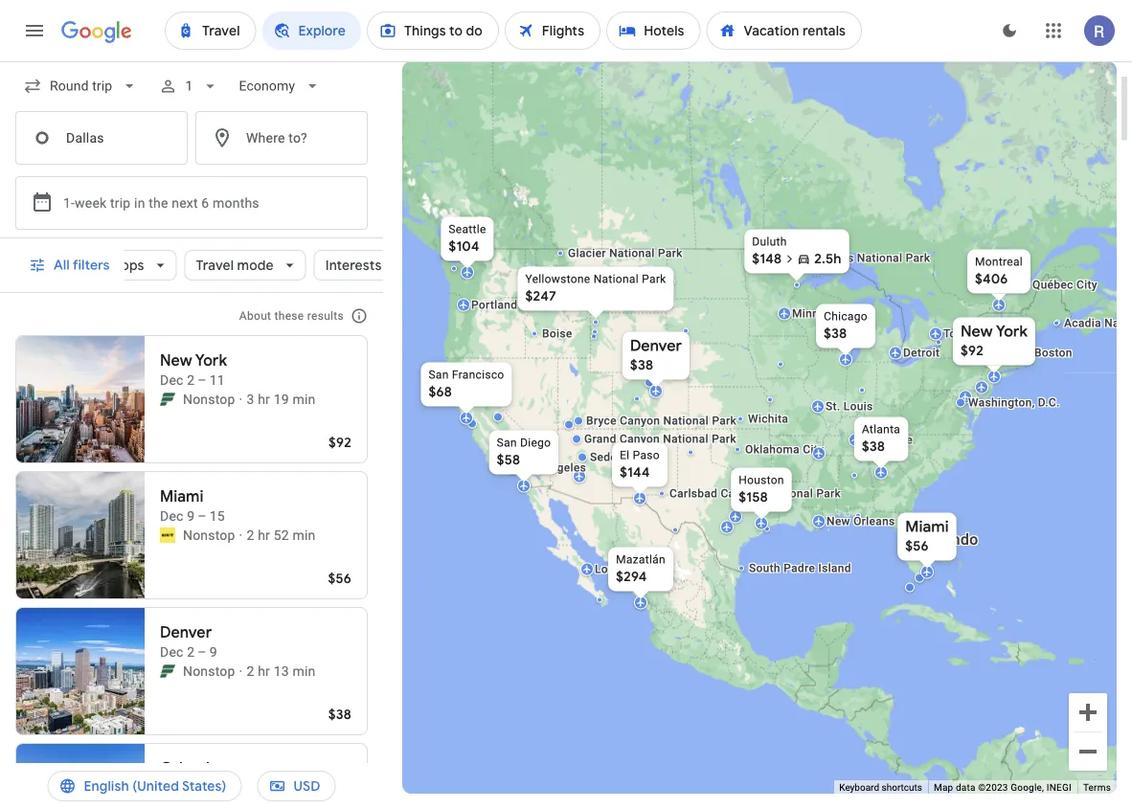 Task type: locate. For each thing, give the bounding box(es) containing it.
1 vertical spatial nonstop
[[183, 528, 235, 543]]

1 min from the top
[[293, 391, 316, 407]]

keyboard shortcuts
[[840, 782, 923, 794]]

park left montreal
[[906, 252, 931, 265]]

3
[[247, 391, 254, 407]]

denver down bozeman
[[630, 336, 682, 356]]

none text field inside filters "form"
[[15, 111, 188, 165]]

38 US dollars text field
[[824, 325, 847, 343], [630, 357, 654, 374], [328, 706, 352, 723]]

miami inside map region
[[906, 517, 949, 537]]

new up 2 – 11
[[160, 351, 192, 371]]

nonstop down 9 – 15 at the left bottom of the page
[[183, 528, 235, 543]]

1 horizontal spatial san
[[497, 435, 517, 448]]

1 horizontal spatial denver
[[630, 336, 682, 356]]

$38 inside denver $38
[[630, 357, 654, 374]]

0 horizontal spatial york
[[195, 351, 227, 371]]

travel
[[196, 257, 233, 274]]

406 US dollars text field
[[975, 271, 1009, 288]]

orleans
[[854, 515, 896, 528]]

38 us dollars text field for chicago
[[824, 325, 847, 343]]

orlando
[[923, 531, 979, 549], [160, 759, 219, 779]]

0 horizontal spatial miami
[[160, 487, 204, 507]]

2 vertical spatial min
[[293, 664, 316, 679]]

york up 2 – 11
[[195, 351, 227, 371]]

19
[[274, 391, 289, 407]]

1 vertical spatial  image
[[239, 662, 243, 681]]

$38 inside chicago $38
[[824, 325, 847, 343]]

0 vertical spatial york
[[996, 322, 1028, 342]]

park up bozeman
[[642, 273, 667, 286]]

1 vertical spatial 2
[[247, 664, 254, 679]]

miami inside miami dec 9 – 15
[[160, 487, 204, 507]]

canyon for bryce
[[620, 414, 660, 428]]

$56 inside miami $56
[[906, 538, 929, 555]]

york for new york $92
[[996, 322, 1028, 342]]

orlando inside map region
[[923, 531, 979, 549]]

south padre island
[[749, 562, 852, 575]]

francisco
[[452, 368, 505, 382]]

 image
[[239, 390, 243, 409], [239, 662, 243, 681]]

york for new york dec 2 – 11
[[195, 351, 227, 371]]

1  image from the top
[[239, 390, 243, 409]]

wichita
[[748, 413, 789, 426]]

canyon up paso
[[620, 433, 660, 446]]

el
[[620, 449, 630, 462]]

1 dec from the top
[[160, 372, 184, 388]]

0 vertical spatial orlando
[[923, 531, 979, 549]]

1 vertical spatial $92
[[329, 434, 352, 451]]

atlanta
[[862, 423, 901, 436]]

38 us dollars text field for denver
[[630, 357, 654, 374]]

detroit
[[904, 346, 940, 360]]

0 vertical spatial  image
[[239, 390, 243, 409]]

south
[[749, 562, 781, 575]]

san inside san francisco $68
[[429, 368, 449, 382]]

boise
[[542, 327, 573, 341]]

park inside yellowstone national park $247
[[642, 273, 667, 286]]

$148
[[752, 251, 782, 268]]

dec up spirit icon at the bottom
[[160, 508, 184, 524]]

$38 for atlanta
[[862, 438, 886, 456]]

 image
[[239, 526, 243, 545]]

miami for miami $56
[[906, 517, 949, 537]]

toronto
[[944, 327, 985, 341]]

2 for denver
[[247, 664, 254, 679]]

1-week trip in the next 6 months
[[63, 195, 259, 211]]

1 vertical spatial hr
[[258, 528, 270, 543]]

miami for miami dec 9 – 15
[[160, 487, 204, 507]]

travel mode
[[196, 257, 273, 274]]

filters form
[[0, 61, 383, 239]]

1 horizontal spatial miami
[[906, 517, 949, 537]]

0 vertical spatial $56
[[906, 538, 929, 555]]

canyon up grand canyon national park
[[620, 414, 660, 428]]

dec inside denver dec 2 – 9
[[160, 644, 184, 660]]

about these results image
[[336, 293, 382, 339]]

0 horizontal spatial 38 us dollars text field
[[328, 706, 352, 723]]

results
[[307, 310, 344, 323]]

2 horizontal spatial 38 us dollars text field
[[824, 325, 847, 343]]

new up $92 text box in the top of the page
[[961, 322, 993, 342]]

chicago
[[824, 310, 868, 323]]

loading results progress bar
[[0, 61, 1133, 65]]

seattle $104
[[449, 223, 486, 255]]

1 horizontal spatial 38 us dollars text field
[[630, 357, 654, 374]]

0 horizontal spatial city
[[803, 443, 824, 457]]

$38 inside atlanta $38
[[862, 438, 886, 456]]

new
[[961, 322, 993, 342], [160, 351, 192, 371], [827, 515, 851, 528]]

york inside new york dec 2 – 11
[[195, 351, 227, 371]]

$38 down atlanta
[[862, 438, 886, 456]]

el paso $144
[[620, 449, 660, 482]]

1 horizontal spatial york
[[996, 322, 1028, 342]]

1 vertical spatial canyon
[[620, 433, 660, 446]]

hr left "13"
[[258, 664, 270, 679]]

voyageurs
[[797, 252, 854, 265]]

miami up 9 – 15 at the left bottom of the page
[[160, 487, 204, 507]]

new york dec 2 – 11
[[160, 351, 227, 388]]

1 vertical spatial frontier image
[[160, 664, 175, 679]]

1 2 from the top
[[247, 528, 254, 543]]

san for $68
[[429, 368, 449, 382]]

0 vertical spatial 38 us dollars text field
[[824, 325, 847, 343]]

1 hr from the top
[[258, 391, 270, 407]]

san up $68 text box
[[429, 368, 449, 382]]

denver inside map region
[[630, 336, 682, 356]]

new inside new york $92
[[961, 322, 993, 342]]

1 vertical spatial min
[[293, 528, 316, 543]]

1 horizontal spatial $92
[[961, 343, 984, 360]]

92 US dollars text field
[[961, 343, 984, 360]]

1-
[[63, 195, 75, 211]]

1 vertical spatial miami
[[906, 517, 949, 537]]

york inside new york $92
[[996, 322, 1028, 342]]

1 vertical spatial york
[[195, 351, 227, 371]]

Where to? text field
[[195, 111, 368, 165]]

orlando for orlando jan 20 – 27, 2024
[[160, 759, 219, 779]]

0 vertical spatial miami
[[160, 487, 204, 507]]

1 vertical spatial city
[[803, 443, 824, 457]]

city right oklahoma
[[803, 443, 824, 457]]

2 vertical spatial frontier image
[[160, 800, 175, 810]]

0 horizontal spatial $92
[[329, 434, 352, 451]]

1 vertical spatial 38 us dollars text field
[[630, 357, 654, 374]]

2 dec from the top
[[160, 508, 184, 524]]

min right '52'
[[293, 528, 316, 543]]

denver up 2 – 9
[[160, 623, 212, 643]]

dec left 2 – 9
[[160, 644, 184, 660]]

denver
[[630, 336, 682, 356], [160, 623, 212, 643]]

0 horizontal spatial denver
[[160, 623, 212, 643]]

houston
[[739, 474, 785, 487]]

0 vertical spatial 56 us dollars text field
[[906, 538, 929, 555]]

orlando jan 20 – 27, 2024
[[160, 759, 269, 796]]

1 horizontal spatial orlando
[[923, 531, 979, 549]]

1 button
[[151, 63, 227, 109]]

1 vertical spatial $56
[[328, 570, 352, 587]]

38 us dollars text field down chicago
[[824, 325, 847, 343]]

3 frontier image from the top
[[160, 800, 175, 810]]

park up yellowstone national park $247
[[658, 247, 683, 260]]

angeles
[[543, 461, 587, 475]]

0 vertical spatial dec
[[160, 372, 184, 388]]

park left oklahoma
[[712, 433, 737, 446]]

1 horizontal spatial new
[[827, 515, 851, 528]]

2 left "13"
[[247, 664, 254, 679]]

1 horizontal spatial city
[[1077, 278, 1098, 292]]

carlsbad
[[670, 487, 718, 501]]

1 vertical spatial orlando
[[160, 759, 219, 779]]

los
[[520, 461, 540, 475]]

san up 58 us dollars text field
[[497, 435, 517, 448]]

nashville
[[863, 434, 913, 447]]

0 vertical spatial 2
[[247, 528, 254, 543]]

56 US dollars text field
[[906, 538, 929, 555], [328, 570, 352, 587]]

1 vertical spatial new
[[160, 351, 192, 371]]

houston $158
[[739, 474, 785, 506]]

0 vertical spatial min
[[293, 391, 316, 407]]

1 vertical spatial dec
[[160, 508, 184, 524]]

2 vertical spatial 38 us dollars text field
[[328, 706, 352, 723]]

2 vertical spatial nonstop
[[183, 664, 235, 679]]

min right "13"
[[293, 664, 316, 679]]

english (united states) button
[[47, 764, 242, 810]]

2 hours 30 minutes text field
[[815, 251, 842, 268]]

denver inside denver dec 2 – 9
[[160, 623, 212, 643]]

min right 19
[[293, 391, 316, 407]]

38 us dollars text field up usd button at the left bottom of the page
[[328, 706, 352, 723]]

sedona
[[590, 451, 631, 464]]

york right 'toronto'
[[996, 322, 1028, 342]]

2  image from the top
[[239, 662, 243, 681]]

2 vertical spatial dec
[[160, 644, 184, 660]]

0 vertical spatial san
[[429, 368, 449, 382]]

dec inside miami dec 9 – 15
[[160, 508, 184, 524]]

orlando inside orlando jan 20 – 27, 2024
[[160, 759, 219, 779]]

1-week trip in the next 6 months button
[[15, 176, 368, 230]]

2 vertical spatial new
[[827, 515, 851, 528]]

0 horizontal spatial san
[[429, 368, 449, 382]]

canyon
[[620, 414, 660, 428], [620, 433, 660, 446]]

mazatlán
[[616, 553, 666, 567]]

$38 up bryce canyon national park
[[630, 357, 654, 374]]

1 nonstop from the top
[[183, 391, 235, 407]]

2 2 from the top
[[247, 664, 254, 679]]

 image left 2 hr 13 min
[[239, 662, 243, 681]]

new for new york dec 2 – 11
[[160, 351, 192, 371]]

about these results
[[239, 310, 344, 323]]

104 US dollars text field
[[449, 238, 480, 255]]

min for new york
[[293, 391, 316, 407]]

san inside san diego $58
[[497, 435, 517, 448]]

washington,
[[969, 396, 1035, 410]]

nonstop down 2 – 9
[[183, 664, 235, 679]]

city right québec
[[1077, 278, 1098, 292]]

inegi
[[1047, 782, 1072, 794]]

2 nonstop from the top
[[183, 528, 235, 543]]

1 frontier image from the top
[[160, 392, 175, 407]]

2 min from the top
[[293, 528, 316, 543]]

frontier image down new york dec 2 – 11
[[160, 392, 175, 407]]

0 horizontal spatial new
[[160, 351, 192, 371]]

frontier image
[[160, 392, 175, 407], [160, 664, 175, 679], [160, 800, 175, 810]]

new for new york $92
[[961, 322, 993, 342]]

3 min from the top
[[293, 664, 316, 679]]

national inside yellowstone national park $247
[[594, 273, 639, 286]]

new inside new york dec 2 – 11
[[160, 351, 192, 371]]

2 hr from the top
[[258, 528, 270, 543]]

san
[[429, 368, 449, 382], [497, 435, 517, 448]]

hr right 3 at the left of the page
[[258, 391, 270, 407]]

keyboard shortcuts button
[[840, 782, 923, 795]]

washington, d.c.
[[969, 396, 1060, 410]]

2 frontier image from the top
[[160, 664, 175, 679]]

3 hr from the top
[[258, 664, 270, 679]]

38 us dollars text field up bryce canyon national park
[[630, 357, 654, 374]]

0 horizontal spatial orlando
[[160, 759, 219, 779]]

0 vertical spatial city
[[1077, 278, 1098, 292]]

0 vertical spatial $92
[[961, 343, 984, 360]]

1 vertical spatial san
[[497, 435, 517, 448]]

0 vertical spatial frontier image
[[160, 392, 175, 407]]

paso
[[633, 449, 660, 462]]

grand canyon national park
[[585, 433, 737, 446]]

frontier image down jan in the bottom left of the page
[[160, 800, 175, 810]]

None text field
[[15, 111, 188, 165]]

york
[[996, 322, 1028, 342], [195, 351, 227, 371]]

terms link
[[1084, 782, 1112, 794]]

0 vertical spatial hr
[[258, 391, 270, 407]]

nonstop for miami
[[183, 528, 235, 543]]

$158
[[739, 489, 768, 506]]

all
[[54, 257, 70, 274]]

orlando for orlando
[[923, 531, 979, 549]]

$38 down chicago
[[824, 325, 847, 343]]

1 horizontal spatial $56
[[906, 538, 929, 555]]

in
[[134, 195, 145, 211]]

interests button
[[314, 242, 414, 288]]

park
[[658, 247, 683, 260], [906, 252, 931, 265], [642, 273, 667, 286], [712, 414, 737, 428], [712, 433, 737, 446], [817, 487, 841, 501]]

2 left '52'
[[247, 528, 254, 543]]

$38 up usd button at the left bottom of the page
[[328, 706, 352, 723]]

grand
[[585, 433, 617, 446]]

2 vertical spatial hr
[[258, 664, 270, 679]]

2 – 9
[[187, 644, 217, 660]]

1 vertical spatial denver
[[160, 623, 212, 643]]

6
[[202, 195, 209, 211]]

0 vertical spatial nonstop
[[183, 391, 235, 407]]

montreal
[[975, 255, 1023, 269]]

miami right orleans
[[906, 517, 949, 537]]

0 vertical spatial canyon
[[620, 414, 660, 428]]

minneapolis
[[792, 307, 859, 321]]

loreto
[[595, 563, 630, 576]]

1 vertical spatial 56 us dollars text field
[[328, 570, 352, 587]]

nonstop down 2 – 11
[[183, 391, 235, 407]]

None field
[[15, 69, 147, 103], [231, 69, 330, 103], [15, 69, 147, 103], [231, 69, 330, 103]]

st. louis
[[826, 400, 873, 413]]

nonstop for new
[[183, 391, 235, 407]]

2 horizontal spatial new
[[961, 322, 993, 342]]

dec inside new york dec 2 – 11
[[160, 372, 184, 388]]

min for miami
[[293, 528, 316, 543]]

shortcuts
[[882, 782, 923, 794]]

0 vertical spatial denver
[[630, 336, 682, 356]]

hr left '52'
[[258, 528, 270, 543]]

3 nonstop from the top
[[183, 664, 235, 679]]

dec left 2 – 11
[[160, 372, 184, 388]]

2
[[247, 528, 254, 543], [247, 664, 254, 679]]

58 US dollars text field
[[497, 450, 521, 467]]

0 vertical spatial new
[[961, 322, 993, 342]]

caverns
[[721, 487, 765, 501]]

new left orleans
[[827, 515, 851, 528]]

spirit image
[[160, 528, 175, 543]]

frontier image down denver dec 2 – 9
[[160, 664, 175, 679]]

$92 inside new york $92
[[961, 343, 984, 360]]

3 dec from the top
[[160, 644, 184, 660]]

 image left 3 at the left of the page
[[239, 390, 243, 409]]



Task type: vqa. For each thing, say whether or not it's contained in the screenshot.
DISCOVERY PARK
no



Task type: describe. For each thing, give the bounding box(es) containing it.
144 US dollars text field
[[620, 464, 650, 482]]

9 – 15
[[187, 508, 225, 524]]

chicago $38
[[824, 310, 868, 343]]

13
[[274, 664, 289, 679]]

keyboard
[[840, 782, 880, 794]]

nonstop for denver
[[183, 664, 235, 679]]

english (united states)
[[84, 778, 227, 795]]

all filters
[[54, 257, 110, 274]]

yellowstone national park $247
[[526, 273, 667, 305]]

denver for denver $38
[[630, 336, 682, 356]]

 image for denver
[[239, 662, 243, 681]]

$247
[[526, 288, 557, 305]]

294 US dollars text field
[[616, 569, 647, 586]]

1 horizontal spatial 56 us dollars text field
[[906, 538, 929, 555]]

map region
[[330, 0, 1133, 810]]

oklahoma city
[[746, 443, 824, 457]]

2 hr 13 min
[[247, 664, 316, 679]]

main menu image
[[23, 19, 46, 42]]

states)
[[182, 778, 227, 795]]

$406
[[975, 271, 1009, 288]]

2 – 11
[[187, 372, 225, 388]]

hr for denver
[[258, 664, 270, 679]]

new york $92
[[961, 322, 1028, 360]]

st.
[[826, 400, 841, 413]]

38 US dollars text field
[[862, 438, 886, 456]]

mazatlán $294
[[616, 553, 666, 586]]

island
[[819, 562, 852, 575]]

map
[[934, 782, 954, 794]]

0 horizontal spatial $56
[[328, 570, 352, 587]]

2024
[[238, 780, 269, 796]]

$104
[[449, 238, 480, 255]]

canyon for grand
[[620, 433, 660, 446]]

carlsbad caverns national park
[[670, 487, 841, 501]]

québec
[[1033, 278, 1074, 292]]

2.5h
[[815, 251, 842, 268]]

frontier image for york
[[160, 392, 175, 407]]

voyageurs national park
[[797, 252, 931, 265]]

about
[[239, 310, 271, 323]]

d.c.
[[1039, 396, 1060, 410]]

jan
[[160, 780, 183, 796]]

these
[[275, 310, 304, 323]]

20 – 27,
[[186, 780, 235, 796]]

68 US dollars text field
[[429, 384, 452, 401]]

2 hr 52 min
[[247, 528, 316, 543]]

usd button
[[257, 764, 336, 810]]

dec for denver
[[160, 644, 184, 660]]

min for denver
[[293, 664, 316, 679]]

 image for new york
[[239, 390, 243, 409]]

duluth
[[752, 235, 787, 249]]

spokane
[[529, 265, 576, 278]]

247 US dollars text field
[[526, 288, 557, 305]]

atlanta $38
[[862, 423, 901, 456]]

dec for miami
[[160, 508, 184, 524]]

park left wichita
[[712, 414, 737, 428]]

change appearance image
[[987, 8, 1033, 54]]

denver for denver dec 2 – 9
[[160, 623, 212, 643]]

$294
[[616, 569, 647, 586]]

$38 for chicago
[[824, 325, 847, 343]]

mode
[[237, 257, 273, 274]]

148 US dollars text field
[[752, 251, 782, 268]]

bryce canyon national park
[[586, 414, 737, 428]]

new for new orleans
[[827, 515, 851, 528]]

diego
[[520, 435, 551, 448]]

new orleans
[[827, 515, 896, 528]]

2 for miami
[[247, 528, 254, 543]]

denver $38
[[630, 336, 682, 374]]

seattle
[[449, 223, 486, 236]]

stops
[[108, 257, 144, 274]]

oklahoma
[[746, 443, 800, 457]]

san diego $58
[[497, 435, 551, 467]]

bryce
[[586, 414, 617, 428]]

stops button
[[96, 242, 176, 288]]

google,
[[1011, 782, 1045, 794]]

city for oklahoma city
[[803, 443, 824, 457]]

san francisco $68
[[429, 368, 505, 401]]

all filters button
[[17, 242, 125, 288]]

city for québec city
[[1077, 278, 1098, 292]]

natio
[[1105, 317, 1133, 330]]

3 hr 19 min
[[247, 391, 316, 407]]

miami $56
[[906, 517, 949, 555]]

92 US dollars text field
[[329, 434, 352, 451]]

1
[[185, 78, 193, 94]]

boston
[[1035, 346, 1073, 360]]

san for $58
[[497, 435, 517, 448]]

0 horizontal spatial 56 us dollars text field
[[328, 570, 352, 587]]

hr for new york
[[258, 391, 270, 407]]

english
[[84, 778, 129, 795]]

usd
[[294, 778, 321, 795]]

frontier image for dec
[[160, 664, 175, 679]]

los angeles
[[520, 461, 587, 475]]

denver dec 2 – 9
[[160, 623, 217, 660]]

park up new orleans
[[817, 487, 841, 501]]

terms
[[1084, 782, 1112, 794]]

filters
[[73, 257, 110, 274]]

frontier image for jan
[[160, 800, 175, 810]]

acadia natio
[[1065, 317, 1133, 330]]

(united
[[132, 778, 179, 795]]

158 US dollars text field
[[739, 489, 768, 506]]

glacier national park
[[568, 247, 683, 260]]

hr for miami
[[258, 528, 270, 543]]

québec city
[[1033, 278, 1098, 292]]

louis
[[844, 400, 873, 413]]

©2023
[[979, 782, 1009, 794]]

padre
[[784, 562, 816, 575]]

$38 for denver
[[630, 357, 654, 374]]

bozeman
[[599, 296, 649, 309]]



